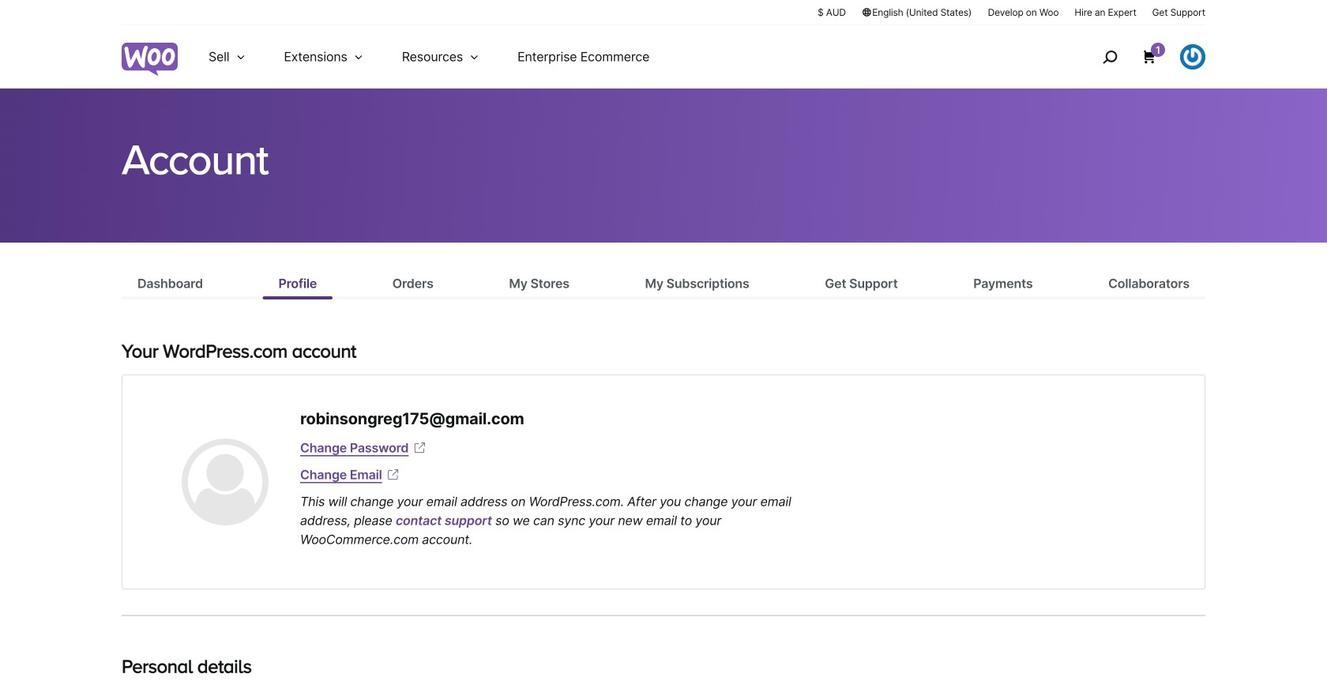 Task type: locate. For each thing, give the bounding box(es) containing it.
external link image
[[412, 440, 428, 456]]

service navigation menu element
[[1069, 31, 1206, 83]]

gravatar image image
[[182, 439, 269, 526]]



Task type: vqa. For each thing, say whether or not it's contained in the screenshot.
EXTERNAL LINK image
yes



Task type: describe. For each thing, give the bounding box(es) containing it.
search image
[[1098, 44, 1123, 70]]

external link image
[[385, 467, 401, 483]]

open account menu image
[[1181, 44, 1206, 70]]



